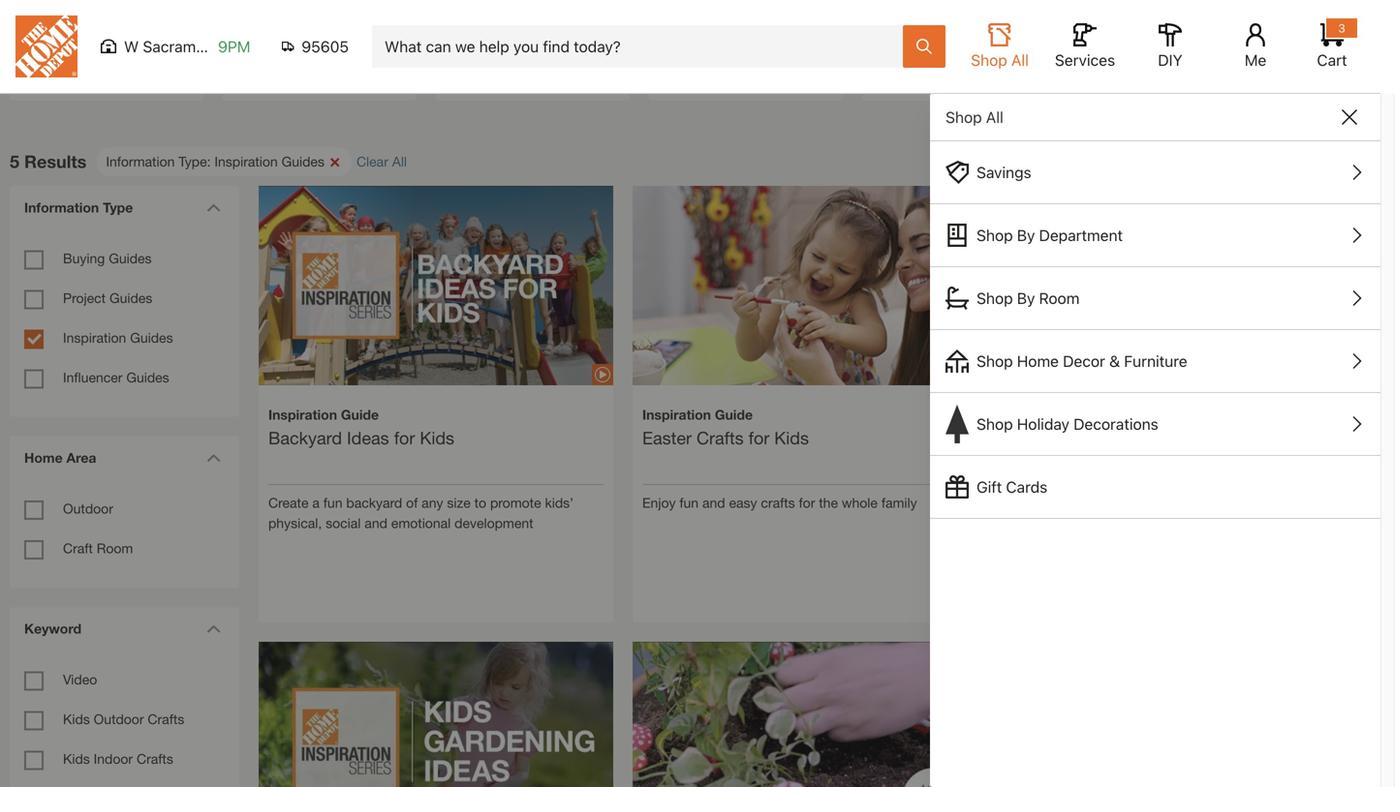 Task type: locate. For each thing, give the bounding box(es) containing it.
shop down shop by room
[[977, 352, 1013, 371]]

guide for projects
[[1089, 407, 1127, 423]]

0 horizontal spatial information
[[24, 200, 99, 216]]

cart
[[1317, 51, 1347, 69]]

2 ( from the left
[[797, 62, 801, 77]]

gift cards
[[977, 478, 1048, 497]]

for up of
[[394, 428, 415, 448]]

shop all left services
[[971, 51, 1029, 69]]

shop by room button
[[930, 267, 1381, 329]]

1 vertical spatial ideas
[[347, 428, 389, 448]]

home left area
[[24, 450, 63, 466]]

0 vertical spatial holiday
[[906, 62, 952, 77]]

2 horizontal spatial projects
[[1187, 62, 1236, 77]]

kids inside 'link'
[[59, 62, 86, 77]]

inspiration for easter crafts for kids
[[642, 407, 711, 423]]

all left services
[[1011, 51, 1029, 69]]

0 horizontal spatial (
[[570, 62, 574, 77]]

0 vertical spatial information
[[106, 154, 175, 170]]

kids up "enjoy fun and easy crafts for the whole family"
[[774, 428, 809, 448]]

0 vertical spatial &
[[1174, 62, 1183, 77]]

( right wood
[[797, 62, 801, 77]]

) left services
[[1007, 62, 1012, 77]]

kids inside inspiration guide easter crafts for kids
[[774, 428, 809, 448]]

kids'
[[545, 495, 574, 511]]

(
[[570, 62, 574, 77], [797, 62, 801, 77], [995, 62, 1000, 77]]

& right garden
[[1174, 62, 1183, 77]]

shop
[[971, 51, 1007, 69], [946, 108, 982, 126], [977, 226, 1013, 245], [977, 289, 1013, 308], [977, 352, 1013, 371], [977, 415, 1013, 434]]

3 guide from the left
[[1089, 407, 1127, 423]]

by for room
[[1017, 289, 1035, 308]]

0 horizontal spatial easy
[[729, 495, 757, 511]]

inspiration up summer
[[1016, 407, 1085, 423]]

95605 button
[[282, 37, 349, 56]]

shop right shop holiday decorations preview "image"
[[977, 415, 1013, 434]]

0 horizontal spatial holiday
[[906, 62, 952, 77]]

& inside shop home decor & furniture 'button'
[[1109, 352, 1120, 371]]

information
[[106, 154, 175, 170], [24, 200, 99, 216]]

guide inside inspiration guide backyard ideas for kids
[[341, 407, 379, 423]]

1 vertical spatial &
[[1109, 352, 1120, 371]]

0 vertical spatial home
[[1017, 352, 1059, 371]]

) up clear all
[[378, 62, 383, 77]]

services button
[[1054, 23, 1116, 70]]

information down result at left
[[24, 200, 99, 216]]

0 horizontal spatial fun
[[323, 495, 343, 511]]

1 horizontal spatial information
[[106, 154, 175, 170]]

&
[[1174, 62, 1183, 77], [1109, 352, 1120, 371]]

holiday
[[906, 62, 952, 77], [1017, 415, 1070, 434]]

information inside information type button
[[24, 200, 99, 216]]

projects for summer
[[1087, 428, 1151, 448]]

and down backyard
[[365, 515, 387, 531]]

kids
[[59, 62, 86, 77], [420, 428, 454, 448], [774, 428, 809, 448], [1186, 428, 1221, 448], [63, 712, 90, 728], [63, 751, 90, 767]]

0 vertical spatial by
[[1017, 226, 1035, 245]]

diy right garden
[[1158, 51, 1183, 69]]

shop inside 'shop by room' button
[[977, 289, 1013, 308]]

any
[[422, 495, 443, 511]]

0 horizontal spatial diy
[[472, 62, 494, 77]]

inspiration
[[214, 154, 278, 170], [63, 330, 126, 346], [268, 407, 337, 423], [642, 407, 711, 423], [1016, 407, 1085, 423]]

home area button
[[15, 436, 228, 480]]

diy for diy workshops ( 22 )
[[472, 62, 494, 77]]

1 horizontal spatial guide
[[715, 407, 753, 423]]

home inside 'button'
[[1017, 352, 1059, 371]]

area
[[66, 450, 96, 466]]

5 left services
[[1000, 62, 1007, 77]]

project guides
[[63, 290, 152, 306]]

and right the these
[[1142, 495, 1165, 511]]

menu
[[930, 141, 1381, 519]]

1 ( from the left
[[570, 62, 574, 77]]

shop for department
[[977, 226, 1013, 245]]

fun right enjoy
[[680, 495, 699, 511]]

whole
[[842, 495, 878, 511]]

guides up influencer guides
[[130, 330, 173, 346]]

backyard ideas for kids image
[[259, 153, 613, 419]]

w sacramento 9pm
[[124, 37, 250, 56]]

to
[[474, 495, 486, 511]]

kids up 's'
[[59, 62, 86, 77]]

) right workshops
[[589, 62, 594, 77]]

inspiration inside inspiration guide easter crafts for kids
[[642, 407, 711, 423]]

shop left services
[[971, 51, 1007, 69]]

guides up project guides
[[109, 250, 152, 266]]

fun right the these
[[1119, 495, 1138, 511]]

2 horizontal spatial all
[[1011, 51, 1029, 69]]

gift cards link
[[930, 456, 1381, 518]]

5 right wood
[[801, 62, 809, 77]]

1 horizontal spatial &
[[1174, 62, 1183, 77]]

projects left 4
[[1187, 62, 1236, 77]]

3
[[1338, 21, 1346, 35]]

and
[[702, 495, 725, 511], [1142, 495, 1165, 511], [365, 515, 387, 531]]

guides for inspiration guides
[[130, 330, 173, 346]]

1 vertical spatial all
[[986, 108, 1003, 126]]

4
[[1244, 62, 1252, 77]]

room
[[97, 541, 133, 557]]

5 left result at left
[[10, 151, 19, 172]]

kids down video
[[63, 712, 90, 728]]

holiday left "shop all" button
[[906, 62, 952, 77]]

indoor
[[94, 751, 133, 767]]

projects left for
[[1087, 428, 1151, 448]]

guides for project guides
[[109, 290, 152, 306]]

2 horizontal spatial diy
[[1158, 51, 1183, 69]]

easy left 'crafts'
[[729, 495, 757, 511]]

summer
[[1016, 428, 1082, 448]]

crafts
[[90, 62, 126, 77], [955, 62, 992, 77], [697, 428, 744, 448], [148, 712, 184, 728], [137, 751, 173, 767]]

garden
[[1088, 62, 1134, 77]]

0 vertical spatial ideas
[[1137, 62, 1171, 77]]

2 vertical spatial all
[[392, 154, 407, 170]]

shop down savings
[[977, 226, 1013, 245]]

1 fun from the left
[[323, 495, 343, 511]]

guide
[[341, 407, 379, 423], [715, 407, 753, 423], [1089, 407, 1127, 423]]

( for diy workshops
[[570, 62, 574, 77]]

influencer
[[63, 370, 123, 386]]

home inside button
[[24, 450, 63, 466]]

diy wood projects ( 5 )
[[679, 62, 813, 77]]

1 horizontal spatial fun
[[680, 495, 699, 511]]

guide inside inspiration guide easter crafts for kids
[[715, 407, 753, 423]]

2 horizontal spatial (
[[995, 62, 1000, 77]]

2 horizontal spatial fun
[[1119, 495, 1138, 511]]

0 horizontal spatial guide
[[341, 407, 379, 423]]

inspiration for backyard ideas for kids
[[268, 407, 337, 423]]

inspiration inside inspiration guide backyard ideas for kids
[[268, 407, 337, 423]]

information for information type: inspiration guides
[[106, 154, 175, 170]]

by left room
[[1017, 289, 1035, 308]]

inspiration for summer projects for kids
[[1016, 407, 1085, 423]]

guides down "inspiration guides"
[[126, 370, 169, 386]]

guide inside inspiration guide summer projects for kids
[[1089, 407, 1127, 423]]

services
[[1055, 51, 1115, 69]]

) left on-
[[1252, 62, 1256, 77]]

9pm
[[218, 37, 250, 56]]

1 horizontal spatial (
[[797, 62, 801, 77]]

guides left clear
[[282, 154, 325, 170]]

0 horizontal spatial &
[[1109, 352, 1120, 371]]

the
[[819, 495, 838, 511]]

all right clear
[[392, 154, 407, 170]]

crafts inside inspiration guide easter crafts for kids
[[697, 428, 744, 448]]

for
[[394, 428, 415, 448], [749, 428, 770, 448], [799, 495, 815, 511], [1306, 495, 1323, 511]]

inspiration up easter
[[642, 407, 711, 423]]

easy left summer
[[1169, 495, 1197, 511]]

0 vertical spatial all
[[1011, 51, 1029, 69]]

fun
[[323, 495, 343, 511], [680, 495, 699, 511], [1119, 495, 1138, 511]]

inspiration up influencer
[[63, 330, 126, 346]]

1 vertical spatial holiday
[[1017, 415, 1070, 434]]

shop holiday decorations preview image
[[946, 405, 969, 444]]

easy
[[729, 495, 757, 511], [1169, 495, 1197, 511]]

diy inside button
[[1158, 51, 1183, 69]]

0 horizontal spatial all
[[392, 154, 407, 170]]

ideas
[[1137, 62, 1171, 77], [347, 428, 389, 448]]

information type: inspiration guides
[[106, 154, 325, 170]]

diy left workshops
[[472, 62, 494, 77]]

trend
[[1334, 62, 1368, 77]]

easter
[[642, 428, 692, 448]]

emotional
[[391, 515, 451, 531]]

guide for crafts
[[715, 407, 753, 423]]

all up savings
[[986, 108, 1003, 126]]

type:
[[179, 154, 211, 170]]

1 horizontal spatial easy
[[1169, 495, 1197, 511]]

by
[[1017, 226, 1035, 245], [1017, 289, 1035, 308]]

information inside information type: inspiration guides "button"
[[106, 154, 175, 170]]

inspiration guide backyard ideas for kids
[[268, 407, 454, 448]]

shop home decor & furniture
[[977, 352, 1187, 371]]

1 horizontal spatial holiday
[[1017, 415, 1070, 434]]

home left decor
[[1017, 352, 1059, 371]]

garden ideas & projects 4 )
[[1088, 62, 1256, 77]]

cart 3
[[1317, 21, 1347, 69]]

& right decor
[[1109, 352, 1120, 371]]

2 horizontal spatial and
[[1142, 495, 1165, 511]]

diy left wood
[[679, 62, 701, 77]]

feedback link image
[[1369, 327, 1395, 432]]

) right wood
[[809, 62, 813, 77]]

0 horizontal spatial ideas
[[347, 428, 389, 448]]

2 fun from the left
[[680, 495, 699, 511]]

3 fun from the left
[[1119, 495, 1138, 511]]

diy for diy wood projects ( 5 )
[[679, 62, 701, 77]]

1 vertical spatial information
[[24, 200, 99, 216]]

projects inside inspiration guide summer projects for kids
[[1087, 428, 1151, 448]]

projects
[[744, 62, 793, 77], [1187, 62, 1236, 77], [1087, 428, 1151, 448]]

1 horizontal spatial all
[[986, 108, 1003, 126]]

guides inside "button"
[[282, 154, 325, 170]]

shop down "holiday crafts ( 5 )"
[[946, 108, 982, 126]]

( right workshops
[[570, 62, 574, 77]]

inspiration right type:
[[214, 154, 278, 170]]

( left services
[[995, 62, 1000, 77]]

home
[[1017, 352, 1059, 371], [24, 450, 63, 466]]

family
[[882, 495, 917, 511]]

3 ( from the left
[[995, 62, 1000, 77]]

ideas right garden
[[1137, 62, 1171, 77]]

shop all inside button
[[971, 51, 1029, 69]]

1 vertical spatial by
[[1017, 289, 1035, 308]]

sacramento
[[143, 37, 227, 56]]

1 guide from the left
[[341, 407, 379, 423]]

and right enjoy
[[702, 495, 725, 511]]

ideas right backyard
[[347, 428, 389, 448]]

inspiration up backyard
[[268, 407, 337, 423]]

1 horizontal spatial projects
[[1087, 428, 1151, 448]]

1 horizontal spatial home
[[1017, 352, 1059, 371]]

for inside inspiration guide backyard ideas for kids
[[394, 428, 415, 448]]

physical,
[[268, 515, 322, 531]]

1 vertical spatial home
[[24, 450, 63, 466]]

department
[[1039, 226, 1123, 245]]

diy workshops ( 22 )
[[472, 62, 594, 77]]

5 result s
[[10, 151, 87, 172]]

shop for decor
[[977, 352, 1013, 371]]

backyard
[[346, 495, 402, 511]]

for up 'crafts'
[[749, 428, 770, 448]]

2 by from the top
[[1017, 289, 1035, 308]]

shop left room
[[977, 289, 1013, 308]]

1 horizontal spatial 5
[[801, 62, 809, 77]]

What can we help you find today? search field
[[385, 26, 902, 67]]

wood
[[705, 62, 740, 77]]

2 ) from the left
[[589, 62, 594, 77]]

2 easy from the left
[[1169, 495, 1197, 511]]

guides up "inspiration guides"
[[109, 290, 152, 306]]

influencer guides
[[63, 370, 169, 386]]

projects right wood
[[744, 62, 793, 77]]

kids inside inspiration guide summer projects for kids
[[1186, 428, 1221, 448]]

2 guide from the left
[[715, 407, 753, 423]]

clear all button
[[357, 154, 422, 170]]

kids right for
[[1186, 428, 1221, 448]]

shop all down "holiday crafts ( 5 )"
[[946, 108, 1003, 126]]

by for department
[[1017, 226, 1035, 245]]

crafts inside 'link'
[[90, 62, 126, 77]]

1 horizontal spatial diy
[[679, 62, 701, 77]]

1 ) from the left
[[378, 62, 383, 77]]

all
[[1011, 51, 1029, 69], [986, 108, 1003, 126], [392, 154, 407, 170]]

kids crafts
[[59, 62, 126, 77]]

inspiration inside inspiration guide summer projects for kids
[[1016, 407, 1085, 423]]

result
[[24, 151, 77, 172]]

1 horizontal spatial ideas
[[1137, 62, 1171, 77]]

home area
[[24, 450, 96, 466]]

4 ) from the left
[[1007, 62, 1012, 77]]

2 horizontal spatial guide
[[1089, 407, 1127, 423]]

by left "department"
[[1017, 226, 1035, 245]]

diy for diy
[[1158, 51, 1183, 69]]

0 horizontal spatial home
[[24, 450, 63, 466]]

0 horizontal spatial and
[[365, 515, 387, 531]]

information up information type button
[[106, 154, 175, 170]]

1 by from the top
[[1017, 226, 1035, 245]]

holiday up cards
[[1017, 415, 1070, 434]]

kids left indoor
[[63, 751, 90, 767]]

kids up any
[[420, 428, 454, 448]]

for left the
[[799, 495, 815, 511]]

shop inside shop home decor & furniture 'button'
[[977, 352, 1013, 371]]

0 vertical spatial shop all
[[971, 51, 1029, 69]]

how to get kids into gardening image
[[259, 609, 613, 788]]

summer
[[1201, 495, 1250, 511]]

fun right a
[[323, 495, 343, 511]]



Task type: vqa. For each thing, say whether or not it's contained in the screenshot.
Gift Cards LINK
yes



Task type: describe. For each thing, give the bounding box(es) containing it.
holiday inside button
[[1017, 415, 1070, 434]]

1 vertical spatial shop all
[[946, 108, 1003, 126]]

shop for decorations
[[977, 415, 1013, 434]]

development
[[455, 515, 533, 531]]

promote
[[490, 495, 541, 511]]

( for holiday crafts
[[995, 62, 1000, 77]]

out
[[1059, 495, 1079, 511]]

ideas inside inspiration guide backyard ideas for kids
[[347, 428, 389, 448]]

information type
[[24, 200, 133, 216]]

all inside button
[[1011, 51, 1029, 69]]

1 horizontal spatial and
[[702, 495, 725, 511]]

for inside inspiration guide easter crafts for kids
[[749, 428, 770, 448]]

drawer close image
[[1342, 109, 1357, 125]]

type
[[103, 200, 133, 216]]

create a fun backyard of any size to promote kids' physical, social and emotional development
[[268, 495, 574, 531]]

me button
[[1225, 23, 1287, 70]]

kids inside inspiration guide backyard ideas for kids
[[420, 428, 454, 448]]

fairy garden ideas image
[[633, 609, 987, 788]]

diy button
[[1139, 23, 1201, 70]]

enjoy
[[642, 495, 676, 511]]

shop by room
[[977, 289, 1080, 308]]

craft room
[[63, 541, 133, 557]]

me
[[1245, 51, 1267, 69]]

backyard
[[268, 428, 342, 448]]

summer projects for kids image
[[1007, 153, 1361, 508]]

5 ) from the left
[[1252, 62, 1256, 77]]

workshops
[[498, 62, 566, 77]]

43
[[363, 62, 378, 77]]

check
[[1016, 495, 1055, 511]]

savings
[[977, 163, 1032, 182]]

s
[[77, 151, 87, 172]]

on-trend wor
[[1311, 62, 1395, 77]]

fun inside create a fun backyard of any size to promote kids' physical, social and emotional development
[[323, 495, 343, 511]]

menu containing savings
[[930, 141, 1381, 519]]

easter crafts for kids image
[[633, 153, 987, 508]]

video
[[63, 672, 97, 688]]

and inside create a fun backyard of any size to promote kids' physical, social and emotional development
[[365, 515, 387, 531]]

on-trend wor link
[[1289, 60, 1395, 80]]

projects
[[1254, 495, 1303, 511]]

crafts
[[761, 495, 795, 511]]

these
[[1082, 495, 1116, 511]]

project
[[63, 290, 106, 306]]

1 easy from the left
[[729, 495, 757, 511]]

the home depot logo image
[[16, 16, 78, 78]]

guides for influencer guides
[[126, 370, 169, 386]]

kids indoor crafts
[[63, 751, 173, 767]]

cards
[[1006, 478, 1048, 497]]

buying
[[63, 250, 105, 266]]

kids
[[1326, 495, 1351, 511]]

savings button
[[930, 141, 1381, 203]]

furniture
[[1124, 352, 1187, 371]]

shop by department
[[977, 226, 1123, 245]]

inspiration guides
[[63, 330, 173, 346]]

0 horizontal spatial projects
[[744, 62, 793, 77]]

guides for buying guides
[[109, 250, 152, 266]]

keyword button
[[15, 608, 228, 651]]

keyword
[[24, 621, 81, 637]]

decorations
[[1074, 415, 1159, 434]]

inspiration inside "button"
[[214, 154, 278, 170]]

size
[[447, 495, 471, 511]]

shop holiday decorations
[[977, 415, 1159, 434]]

0 horizontal spatial 5
[[10, 151, 19, 172]]

outdoor
[[94, 712, 144, 728]]

2 horizontal spatial 5
[[1000, 62, 1007, 77]]

gift
[[977, 478, 1002, 497]]

enjoy fun and easy crafts for the whole family
[[642, 495, 917, 511]]

3 ) from the left
[[809, 62, 813, 77]]

room
[[1039, 289, 1080, 308]]

shop for room
[[977, 289, 1013, 308]]

check out these fun and easy summer projects for kids
[[1016, 495, 1351, 511]]

shop inside "shop all" button
[[971, 51, 1007, 69]]

kids outdoor crafts
[[63, 712, 184, 728]]

inspiration guide easter crafts for kids
[[642, 407, 809, 448]]

projects for &
[[1187, 62, 1236, 77]]

wor
[[1372, 62, 1395, 77]]

for
[[1156, 428, 1181, 448]]

holiday crafts ( 5 )
[[906, 62, 1012, 77]]

craft
[[63, 541, 93, 557]]

shop by department button
[[930, 204, 1381, 266]]

w
[[124, 37, 139, 56]]

clear
[[357, 154, 388, 170]]

shop all button
[[969, 23, 1031, 70]]

buying guides
[[63, 250, 152, 266]]

95605
[[302, 37, 349, 56]]

information for information type
[[24, 200, 99, 216]]

kids crafts link
[[10, 60, 203, 80]]

inspiration guide summer projects for kids
[[1016, 407, 1221, 448]]

a
[[312, 495, 320, 511]]

shop holiday decorations button
[[930, 393, 1381, 455]]

for left kids
[[1306, 495, 1323, 511]]

guide for ideas
[[341, 407, 379, 423]]

decor
[[1063, 352, 1105, 371]]



